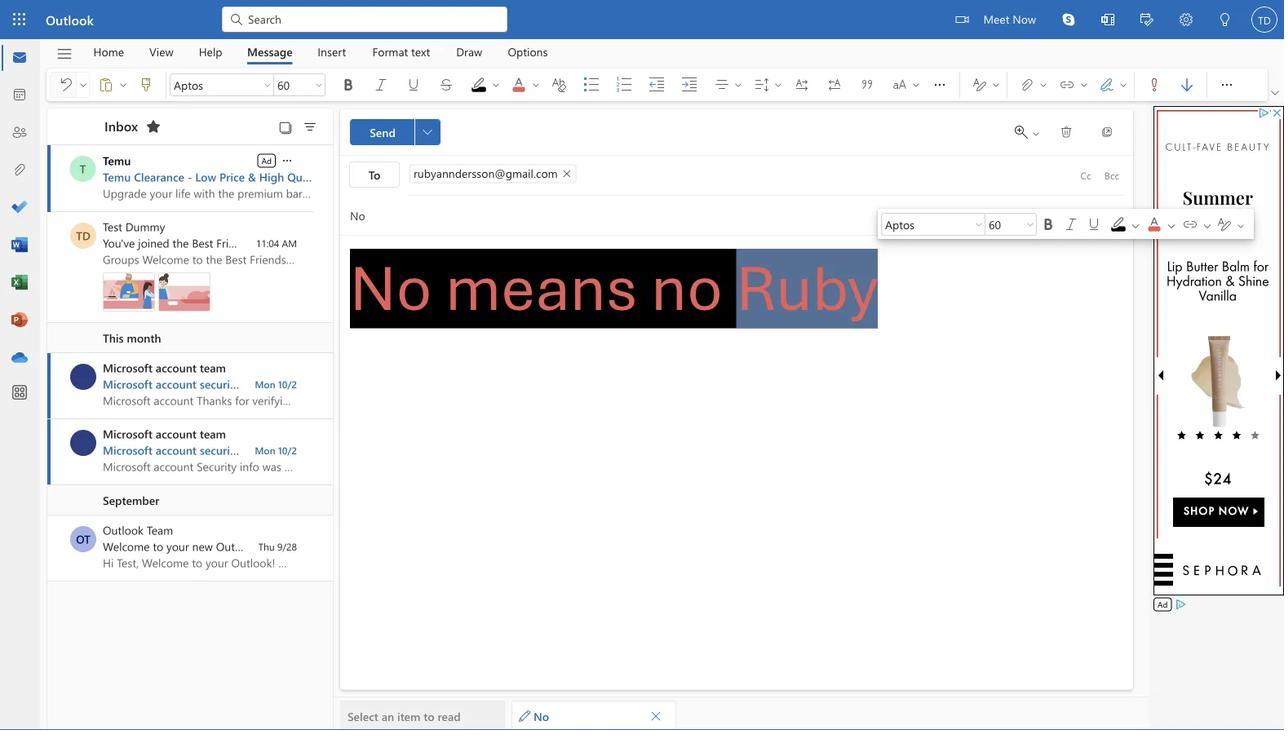 Task type: describe. For each thing, give the bounding box(es) containing it.
 button
[[645, 705, 668, 728]]


[[138, 77, 154, 93]]

pm
[[1110, 209, 1124, 222]]


[[714, 77, 731, 93]]

no inside message body, press alt+f10 to exit text field
[[350, 249, 432, 329]]


[[302, 119, 318, 135]]

 button
[[924, 69, 957, 101]]

1 horizontal spatial 
[[1064, 216, 1080, 233]]

to inside select an item to read "button"
[[424, 709, 435, 724]]

 button for  button associated with text highlight color icon
[[332, 72, 365, 98]]

microsoft account team for microsoft account security info verification
[[103, 360, 226, 375]]

 button
[[1167, 0, 1206, 41]]

welcome to your new outlook.com account
[[103, 539, 325, 554]]

t
[[80, 161, 86, 176]]


[[892, 77, 908, 93]]

options button
[[496, 39, 560, 64]]

draw
[[457, 44, 483, 59]]


[[229, 11, 245, 28]]

info for was
[[243, 443, 264, 458]]

low
[[195, 169, 216, 184]]

set your advertising preferences image
[[1175, 598, 1188, 611]]

 
[[892, 77, 922, 93]]

format text
[[373, 44, 430, 59]]

thu
[[259, 540, 275, 553]]

test
[[103, 219, 122, 234]]

 inside  
[[78, 80, 88, 90]]

outlook for outlook
[[46, 11, 94, 28]]

people image
[[11, 125, 28, 141]]

 button
[[1089, 0, 1128, 41]]

mail image
[[11, 50, 28, 66]]

10/2 for verification
[[278, 378, 297, 391]]

was
[[267, 443, 286, 458]]

quality
[[287, 169, 325, 184]]

price
[[220, 169, 245, 184]]

 inside the  
[[1080, 80, 1090, 90]]

 for 
[[340, 77, 357, 93]]

 button for font color image
[[1060, 213, 1083, 236]]

best
[[192, 235, 213, 251]]

 
[[1099, 77, 1129, 93]]

 for    
[[1183, 216, 1199, 233]]

Add a subject text field
[[340, 202, 1006, 229]]

no
[[651, 249, 723, 329]]

mon 10/2 for was
[[255, 444, 297, 457]]

 
[[754, 77, 784, 93]]

rubyanndersson@gmail.com button
[[410, 164, 577, 183]]

  
[[1041, 216, 1103, 233]]

outlook team image
[[70, 526, 96, 553]]

 button
[[851, 72, 884, 98]]

1 horizontal spatial no
[[534, 709, 549, 724]]

numbering image
[[616, 77, 649, 93]]

Select a conversation checkbox
[[70, 430, 103, 456]]


[[1141, 13, 1154, 26]]

new
[[192, 539, 213, 554]]

 button
[[1128, 0, 1167, 41]]

temu for temu clearance - low price & high quality
[[103, 169, 131, 184]]

4 microsoft from the top
[[103, 443, 153, 458]]

   
[[1183, 216, 1246, 233]]

microsoft account security info verification
[[103, 377, 325, 392]]

options
[[508, 44, 548, 59]]


[[58, 77, 74, 93]]

thu 9/28
[[259, 540, 297, 553]]

more apps image
[[11, 385, 28, 402]]

september
[[103, 493, 159, 508]]

friends
[[216, 235, 253, 251]]

microsoft account team image
[[70, 364, 96, 390]]

chat
[[256, 235, 279, 251]]

 button
[[297, 115, 323, 138]]

inbox heading
[[83, 109, 166, 144]]


[[1102, 13, 1115, 26]]


[[1179, 77, 1196, 93]]

Select a conversation checkbox
[[70, 526, 103, 553]]

 button
[[140, 113, 166, 140]]

draw button
[[444, 39, 495, 64]]

rubyanndersson@gmail.com
[[414, 165, 558, 180]]

Font text field
[[882, 215, 972, 234]]

navigation pane region
[[47, 102, 221, 731]]

microsoft account team for microsoft account security info was added
[[103, 426, 226, 442]]

excel image
[[11, 275, 28, 291]]

 inside  
[[992, 80, 1002, 90]]

 button left  at the top left
[[530, 72, 543, 98]]

 button inside message list no conversations selected "list box"
[[280, 152, 295, 168]]

outlook for outlook team
[[103, 523, 144, 538]]

microsoft account security info was added
[[103, 443, 322, 458]]

message
[[247, 44, 293, 59]]

am
[[282, 237, 297, 250]]

welcome
[[103, 539, 150, 554]]

2 microsoft from the top
[[103, 377, 153, 392]]

 inside  
[[118, 80, 128, 90]]

temu for temu
[[103, 153, 131, 168]]

september heading
[[47, 486, 333, 516]]


[[98, 77, 114, 93]]

insert button
[[306, 39, 359, 64]]

to
[[369, 167, 381, 182]]

 button for font color image  button
[[1083, 213, 1106, 236]]

2 attachment thumbnail image from the left
[[158, 273, 211, 312]]

 no
[[519, 709, 549, 724]]

Message body, press Alt+F10 to exit text field
[[350, 249, 1124, 476]]

this month
[[103, 330, 161, 345]]

mon for was
[[255, 444, 276, 457]]

the
[[173, 235, 189, 251]]

 button left font color icon
[[490, 72, 503, 98]]

security for was
[[200, 443, 240, 458]]

cc
[[1081, 169, 1092, 182]]

Search field
[[247, 10, 498, 27]]

microsoft account team image
[[70, 430, 96, 456]]

 button
[[819, 72, 851, 98]]

1 horizontal spatial  button
[[1211, 69, 1244, 101]]

text highlight color image
[[1111, 216, 1144, 233]]


[[519, 711, 531, 722]]

font size text field for font text field
[[986, 215, 1024, 234]]

means
[[446, 249, 638, 329]]

 for  dropdown button
[[932, 77, 948, 93]]

draft
[[1021, 209, 1043, 222]]

outlook link
[[46, 0, 94, 39]]

to do image
[[11, 200, 28, 216]]

temu image
[[70, 156, 96, 182]]

1 vertical spatial 
[[1217, 216, 1233, 233]]

 
[[714, 77, 744, 93]]

 button
[[1050, 0, 1089, 39]]

1 attachment thumbnail image from the left
[[103, 273, 155, 312]]

tags group
[[1139, 69, 1204, 98]]

send
[[370, 124, 396, 140]]

word image
[[11, 238, 28, 254]]

 for  popup button inside the message list no conversations selected "list box"
[[281, 154, 294, 167]]

 button for font text field
[[973, 213, 986, 236]]

you've joined the best friends chat group
[[103, 235, 313, 251]]

reading pane main content
[[334, 102, 1150, 731]]

ad inside message list no conversations selected "list box"
[[262, 155, 272, 166]]

inbox
[[104, 117, 138, 134]]


[[754, 77, 771, 93]]


[[651, 711, 662, 722]]

-
[[188, 169, 192, 184]]

 
[[58, 77, 88, 93]]


[[1019, 77, 1036, 93]]



Task type: locate. For each thing, give the bounding box(es) containing it.
select an item to read
[[348, 709, 461, 724]]

group
[[282, 235, 313, 251]]

0 vertical spatial mon 10/2
[[255, 378, 297, 391]]

 button for font color image  button
[[1037, 213, 1060, 236]]

 right ' '
[[1059, 77, 1076, 93]]

2 10/2 from the top
[[278, 444, 297, 457]]

 inside message list no conversations selected "list box"
[[281, 154, 294, 167]]

this month heading
[[47, 323, 333, 353]]

to inside message list no conversations selected "list box"
[[153, 539, 163, 554]]

1 vertical spatial  button
[[1178, 213, 1201, 236]]

 button down insert button
[[313, 73, 326, 96]]

team for verification
[[200, 360, 226, 375]]

temu right t
[[103, 153, 131, 168]]

 button for font text field font size text box
[[1024, 213, 1037, 236]]

Select a conversation checkbox
[[70, 364, 103, 390]]

select
[[348, 709, 379, 724]]

tab list
[[81, 39, 561, 64]]

1 horizontal spatial 
[[932, 77, 948, 93]]

 
[[1059, 77, 1090, 93]]

month
[[127, 330, 161, 345]]

an
[[382, 709, 394, 724]]

 button
[[786, 72, 819, 98]]

 button right 'pm'
[[1142, 213, 1179, 236]]

1 horizontal spatial 
[[1217, 216, 1233, 233]]

 button down draw button
[[463, 69, 504, 101]]

1 vertical spatial ad
[[1158, 599, 1168, 610]]

temu clearance - low price & high quality
[[103, 169, 325, 184]]

 button right 
[[117, 72, 130, 98]]

font color image
[[1147, 216, 1179, 233]]

1 vertical spatial 
[[1183, 216, 1199, 233]]

 inside popup button
[[1272, 89, 1280, 97]]

0 horizontal spatial  button
[[332, 72, 365, 98]]


[[1272, 89, 1280, 97], [423, 127, 433, 137]]

 for  popup button
[[1272, 89, 1280, 97]]

you've
[[103, 235, 135, 251]]

0 horizontal spatial outlook
[[46, 11, 94, 28]]


[[78, 80, 88, 90], [118, 80, 128, 90], [263, 80, 273, 90], [314, 80, 324, 90], [491, 80, 501, 90], [531, 80, 541, 90], [734, 80, 744, 90], [774, 80, 784, 90], [912, 80, 922, 90], [992, 80, 1002, 90], [1039, 80, 1049, 90], [1080, 80, 1090, 90], [1119, 80, 1129, 90], [1032, 129, 1042, 139], [975, 220, 984, 229], [1026, 220, 1036, 229], [1130, 220, 1142, 232], [1166, 220, 1178, 232], [1202, 220, 1214, 232], [1237, 221, 1246, 231]]

0 vertical spatial temu
[[103, 153, 131, 168]]

1 horizontal spatial 
[[1183, 216, 1199, 233]]

mt inside microsoft account team icon
[[75, 369, 92, 384]]

mt for microsoft account security info was added
[[75, 435, 92, 451]]

no means no ruby application
[[0, 0, 1285, 731]]

 button right  at the top
[[77, 72, 90, 98]]

 button
[[274, 115, 297, 138]]

1 info from the top
[[243, 377, 264, 392]]

1 vertical spatial  button
[[1060, 213, 1083, 236]]

td image
[[1252, 7, 1278, 33]]

attachment thumbnail image up this month heading
[[158, 273, 211, 312]]

 left  button
[[406, 77, 422, 93]]

1 microsoft from the top
[[103, 360, 153, 375]]

0 horizontal spatial 
[[373, 77, 389, 93]]

info
[[243, 377, 264, 392], [243, 443, 264, 458]]

 inside " "
[[1032, 129, 1042, 139]]

message list no conversations selected list box
[[47, 145, 333, 730]]

clearance
[[134, 169, 184, 184]]

0 vertical spatial  button
[[365, 72, 398, 98]]

 
[[98, 77, 128, 93]]

font color image
[[511, 77, 544, 93]]

 left at
[[1041, 216, 1057, 233]]

1 team from the top
[[200, 360, 226, 375]]

0 horizontal spatial  button
[[280, 152, 295, 168]]

 button right text highlight color image in the top right of the page
[[1178, 213, 1201, 236]]

basic text group
[[170, 69, 957, 101]]

 button down message button
[[261, 73, 274, 96]]

team
[[147, 523, 173, 538]]

 button
[[1211, 69, 1244, 101], [280, 152, 295, 168]]

select an item to read button
[[340, 701, 505, 731]]

 button down format
[[365, 72, 398, 98]]

 button left at
[[1037, 213, 1060, 236]]


[[1099, 77, 1116, 93]]

mon left added
[[255, 444, 276, 457]]

1 security from the top
[[200, 377, 240, 392]]

 inside dropdown button
[[932, 77, 948, 93]]

1 vertical spatial no
[[534, 709, 549, 724]]

 button left '' at the left top of the page
[[398, 72, 430, 98]]

format text button
[[360, 39, 443, 64]]

 button for text highlight color icon
[[365, 72, 398, 98]]

view button
[[137, 39, 186, 64]]

security
[[200, 377, 240, 392], [200, 443, 240, 458]]


[[972, 77, 988, 93], [1217, 216, 1233, 233]]

0 vertical spatial mon
[[255, 378, 276, 391]]

 inside button
[[340, 77, 357, 93]]

10/2 down verification at the bottom left of page
[[278, 444, 297, 457]]

 button right ' '
[[1051, 72, 1078, 98]]

team up microsoft account security info was added at the left of page
[[200, 426, 226, 442]]

0 horizontal spatial to
[[153, 539, 163, 554]]

2 team from the top
[[200, 426, 226, 442]]

 inside ' '
[[1039, 80, 1049, 90]]

this
[[103, 330, 124, 345]]

0 vertical spatial 10/2
[[278, 378, 297, 391]]

 button inside 'clipboard' group
[[77, 72, 90, 98]]

increase indent image
[[682, 77, 714, 93]]

0 vertical spatial info
[[243, 377, 264, 392]]

microsoft account team down month
[[103, 360, 226, 375]]

decrease indent image
[[649, 77, 682, 93]]

 button inside include group
[[1051, 72, 1078, 98]]

to left read
[[424, 709, 435, 724]]

to down "team"
[[153, 539, 163, 554]]

Font text field
[[171, 75, 260, 95]]

 button inside 'clipboard' group
[[117, 72, 130, 98]]

outlook up the welcome
[[103, 523, 144, 538]]

mt for microsoft account security info verification
[[75, 369, 92, 384]]

1 vertical spatial to
[[424, 709, 435, 724]]

 button
[[1268, 85, 1283, 101]]

0 vertical spatial 
[[340, 77, 357, 93]]

bcc button
[[1099, 162, 1126, 189]]

 inside  
[[912, 80, 922, 90]]

mt inside microsoft account team image
[[75, 435, 92, 451]]

no
[[350, 249, 432, 329], [534, 709, 549, 724]]


[[1219, 13, 1233, 26]]

 button down 'options' button
[[503, 69, 544, 101]]

outlook inside banner
[[46, 11, 94, 28]]


[[827, 77, 843, 93]]

11:04 am
[[256, 237, 297, 250]]

account
[[156, 360, 197, 375], [156, 377, 197, 392], [156, 426, 197, 442], [156, 443, 197, 458], [285, 539, 325, 554]]

mon up was
[[255, 378, 276, 391]]

ruby
[[737, 249, 878, 329]]

 search field
[[222, 0, 508, 37]]

 button right 
[[1211, 69, 1244, 101]]

 up high
[[281, 154, 294, 167]]

 inside  button
[[373, 77, 389, 93]]

draft saved at 12:50 pm
[[1021, 209, 1124, 222]]

0 vertical spatial  button
[[398, 72, 430, 98]]

test dummy image
[[70, 223, 96, 249]]

2 microsoft account team from the top
[[103, 426, 226, 442]]


[[1063, 13, 1076, 26]]

font size text field left the saved
[[986, 215, 1024, 234]]

ad up high
[[262, 155, 272, 166]]

 for right  popup button
[[1219, 77, 1236, 93]]

0 horizontal spatial no
[[350, 249, 432, 329]]

1 horizontal spatial 
[[1086, 216, 1103, 233]]

0 vertical spatial  button
[[1211, 69, 1244, 101]]

1 vertical spatial mon 10/2
[[255, 444, 297, 457]]

test dummy
[[103, 219, 165, 234]]

saved
[[1045, 209, 1070, 222]]

 button
[[415, 119, 441, 145]]

 right 
[[1219, 77, 1236, 93]]

now
[[1013, 11, 1037, 26]]

 for  
[[1059, 77, 1076, 93]]

0 horizontal spatial 
[[423, 127, 433, 137]]

1 vertical spatial microsoft account team
[[103, 426, 226, 442]]

info left verification at the bottom left of page
[[243, 377, 264, 392]]

 button left the saved
[[1024, 213, 1037, 236]]

 for  dropdown button
[[423, 127, 433, 137]]

attachment thumbnail image up this month
[[103, 273, 155, 312]]


[[859, 77, 876, 93]]

10/2 for was
[[278, 444, 297, 457]]

 button for font text box
[[261, 73, 274, 96]]

outlook up  button
[[46, 11, 94, 28]]

mon 10/2 down verification at the bottom left of page
[[255, 444, 297, 457]]

0 horizontal spatial 
[[281, 154, 294, 167]]

mon 10/2 up was
[[255, 378, 297, 391]]

font size text field inside basic text group
[[274, 75, 312, 95]]

0 vertical spatial  button
[[1051, 72, 1078, 98]]

 button inside include group
[[1078, 72, 1091, 98]]

1 horizontal spatial outlook
[[103, 523, 144, 538]]


[[373, 77, 389, 93], [1064, 216, 1080, 233]]

temu right temu icon
[[103, 169, 131, 184]]

1 vertical spatial 10/2
[[278, 444, 297, 457]]

0 vertical spatial security
[[200, 377, 240, 392]]

1 horizontal spatial font size text field
[[986, 215, 1024, 234]]

1 horizontal spatial 
[[1272, 89, 1280, 97]]

help button
[[187, 39, 235, 64]]

 button left 12:50
[[1060, 213, 1083, 236]]

&
[[248, 169, 256, 184]]

view
[[149, 44, 174, 59]]

tab list inside no means no ruby application
[[81, 39, 561, 64]]

1 vertical spatial font size text field
[[986, 215, 1024, 234]]

1 vertical spatial 
[[1086, 216, 1103, 233]]

1 mon from the top
[[255, 378, 276, 391]]

 inside button
[[406, 77, 422, 93]]

 right font color image
[[1217, 216, 1233, 233]]

0 horizontal spatial ad
[[262, 155, 272, 166]]

powerpoint image
[[11, 313, 28, 329]]

inbox 
[[104, 117, 162, 135]]

 right font color image
[[1183, 216, 1199, 233]]

0 horizontal spatial attachment thumbnail image
[[103, 273, 155, 312]]

1 vertical spatial 
[[1041, 216, 1057, 233]]

2 mt from the top
[[75, 435, 92, 451]]

0 horizontal spatial  button
[[365, 72, 398, 98]]

1 vertical spatial outlook
[[103, 523, 144, 538]]

info for verification
[[243, 377, 264, 392]]

 
[[1015, 126, 1042, 139]]

1 vertical spatial mt
[[75, 435, 92, 451]]

0 vertical spatial 
[[972, 77, 988, 93]]

 right  
[[932, 77, 948, 93]]

0 vertical spatial to
[[153, 539, 163, 554]]

outlook.com
[[216, 539, 282, 554]]

onedrive image
[[11, 350, 28, 366]]

2 mon 10/2 from the top
[[255, 444, 297, 457]]


[[1101, 126, 1114, 139]]

mon 10/2 for verification
[[255, 378, 297, 391]]

home
[[93, 44, 124, 59]]

0 vertical spatial font size text field
[[274, 75, 312, 95]]

2 horizontal spatial 
[[1219, 77, 1236, 93]]

2 security from the top
[[200, 443, 240, 458]]

 down td image
[[1272, 89, 1280, 97]]

1 vertical spatial security
[[200, 443, 240, 458]]

 button left font color image
[[1106, 213, 1144, 236]]

at
[[1073, 209, 1081, 222]]

info left was
[[243, 443, 264, 458]]

0 vertical spatial outlook
[[46, 11, 94, 28]]

attachment thumbnail image
[[103, 273, 155, 312], [158, 273, 211, 312]]

font size text field down message button
[[274, 75, 312, 95]]

1 horizontal spatial ad
[[1158, 599, 1168, 610]]

10/2 up was
[[278, 378, 297, 391]]

1 vertical spatial team
[[200, 426, 226, 442]]

 button up high
[[280, 152, 295, 168]]

 inside include group
[[1059, 77, 1076, 93]]

 down insert button
[[340, 77, 357, 93]]

1 vertical spatial 
[[1064, 216, 1080, 233]]

clipboard group
[[50, 69, 162, 101]]

 button
[[543, 72, 575, 98]]

1 vertical spatial  button
[[1037, 213, 1060, 236]]

 button right font color image
[[1201, 213, 1214, 236]]

0 vertical spatial 
[[1272, 89, 1280, 97]]

 down format
[[373, 77, 389, 93]]


[[1147, 77, 1163, 93]]


[[145, 118, 162, 135]]


[[551, 77, 567, 93]]

1 vertical spatial mon
[[255, 444, 276, 457]]

1 mon 10/2 from the top
[[255, 378, 297, 391]]

3 microsoft from the top
[[103, 426, 153, 442]]

temu
[[103, 153, 131, 168], [103, 169, 131, 184]]

0 vertical spatial no
[[350, 249, 432, 329]]

1 temu from the top
[[103, 153, 131, 168]]

 
[[1019, 77, 1049, 93]]

security down this month heading
[[200, 377, 240, 392]]

0 horizontal spatial 
[[340, 77, 357, 93]]

0 vertical spatial 
[[373, 77, 389, 93]]

 button for  button associated with text highlight color icon
[[398, 72, 430, 98]]

 for   
[[1041, 216, 1057, 233]]

 button
[[463, 69, 504, 101], [503, 69, 544, 101], [117, 72, 130, 98], [490, 72, 503, 98], [530, 72, 543, 98], [1078, 72, 1091, 98], [1142, 213, 1179, 236]]

 button down insert button
[[332, 72, 365, 98]]

1 vertical spatial  button
[[1083, 213, 1106, 236]]

2 info from the top
[[243, 443, 264, 458]]

calendar image
[[11, 87, 28, 104]]

1 horizontal spatial attachment thumbnail image
[[158, 273, 211, 312]]

ot
[[76, 532, 90, 547]]

2 temu from the top
[[103, 169, 131, 184]]

font size text field for font text box
[[274, 75, 312, 95]]


[[340, 77, 357, 93], [1041, 216, 1057, 233]]

ad
[[262, 155, 272, 166], [1158, 599, 1168, 610]]

0 vertical spatial 
[[1059, 77, 1076, 93]]

files image
[[11, 162, 28, 179]]

microsoft account team up microsoft account security info was added at the left of page
[[103, 426, 226, 442]]

 button for font size text box inside the basic text group
[[313, 73, 326, 96]]

1 horizontal spatial  button
[[1178, 213, 1201, 236]]


[[956, 13, 969, 26]]

text highlight color image
[[471, 77, 504, 93]]

 button right 'pm'
[[1129, 213, 1142, 236]]

0 vertical spatial microsoft account team
[[103, 360, 226, 375]]

0 vertical spatial  button
[[332, 72, 365, 98]]

10/2
[[278, 378, 297, 391], [278, 444, 297, 457]]

1 horizontal spatial  button
[[1083, 213, 1106, 236]]

9/28
[[277, 540, 297, 553]]


[[1015, 126, 1028, 139]]

1 mt from the top
[[75, 369, 92, 384]]

 left 12:50
[[1064, 216, 1080, 233]]

 button left 
[[1078, 72, 1091, 98]]

0 vertical spatial 
[[406, 77, 422, 93]]

1 vertical spatial 
[[423, 127, 433, 137]]

left-rail-appbar navigation
[[3, 39, 36, 377]]

Font size text field
[[274, 75, 312, 95], [986, 215, 1024, 234]]

 inside  
[[774, 80, 784, 90]]

1 microsoft account team from the top
[[103, 360, 226, 375]]

0 horizontal spatial font size text field
[[274, 75, 312, 95]]

mon
[[255, 378, 276, 391], [255, 444, 276, 457]]

 right  dropdown button
[[972, 77, 988, 93]]

0 horizontal spatial 
[[1059, 77, 1076, 93]]

 button
[[430, 72, 463, 98]]

1 horizontal spatial to
[[424, 709, 435, 724]]

0 vertical spatial ad
[[262, 155, 272, 166]]

bullets image
[[584, 77, 616, 93]]

team up microsoft account security info verification on the left of page
[[200, 360, 226, 375]]

1 10/2 from the top
[[278, 378, 297, 391]]

1 horizontal spatial  button
[[1037, 213, 1060, 236]]

Select a conversation checkbox
[[70, 223, 103, 249]]

0 horizontal spatial  button
[[398, 72, 430, 98]]

outlook
[[46, 11, 94, 28], [103, 523, 144, 538]]

 button left '   '
[[1165, 213, 1178, 236]]

dummy
[[125, 219, 165, 234]]

your
[[167, 539, 189, 554]]

 button
[[1139, 72, 1171, 98]]

1 vertical spatial info
[[243, 443, 264, 458]]

meet now
[[984, 11, 1037, 26]]

td
[[76, 228, 91, 243]]

0 horizontal spatial 
[[406, 77, 422, 93]]

0 vertical spatial team
[[200, 360, 226, 375]]

 button right font text field
[[973, 213, 986, 236]]

security left was
[[200, 443, 240, 458]]

 right send button
[[423, 127, 433, 137]]

outlook inside message list no conversations selected "list box"
[[103, 523, 144, 538]]

12:50
[[1084, 209, 1107, 222]]

1 horizontal spatial 
[[1041, 216, 1057, 233]]

team for was
[[200, 426, 226, 442]]

outlook banner
[[0, 0, 1285, 41]]

To text field
[[408, 164, 1073, 187]]

ad left set your advertising preferences image
[[1158, 599, 1168, 610]]

mon for verification
[[255, 378, 276, 391]]

0 horizontal spatial  button
[[1051, 72, 1078, 98]]

 button right at
[[1083, 213, 1106, 236]]


[[1180, 13, 1193, 26]]

security for verification
[[200, 377, 240, 392]]

 inside dropdown button
[[423, 127, 433, 137]]

tab list containing home
[[81, 39, 561, 64]]

0 horizontal spatial 
[[972, 77, 988, 93]]

bcc
[[1105, 169, 1120, 182]]

 inside  
[[1119, 80, 1129, 90]]

 right at
[[1086, 216, 1103, 233]]

 button
[[90, 72, 117, 98]]

1 vertical spatial  button
[[280, 152, 295, 168]]


[[1059, 77, 1076, 93], [1183, 216, 1199, 233]]

message list section
[[47, 104, 333, 730]]

 inside  
[[734, 80, 744, 90]]

2 mon from the top
[[255, 444, 276, 457]]

0 vertical spatial mt
[[75, 369, 92, 384]]

1 vertical spatial temu
[[103, 169, 131, 184]]

1 horizontal spatial  button
[[1060, 213, 1083, 236]]

include group
[[1011, 69, 1131, 101]]



Task type: vqa. For each thing, say whether or not it's contained in the screenshot.
 in  
yes



